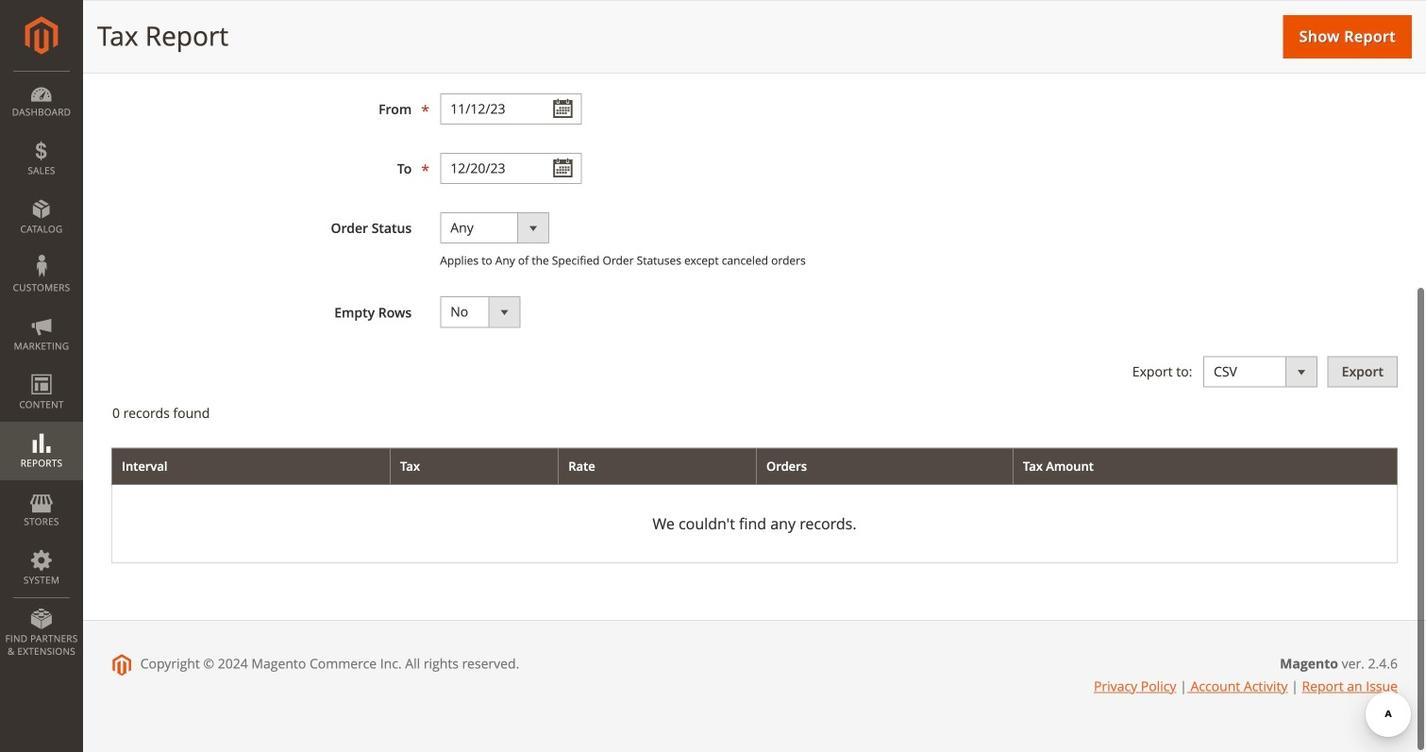Task type: vqa. For each thing, say whether or not it's contained in the screenshot.
From Text Box
no



Task type: locate. For each thing, give the bounding box(es) containing it.
menu bar
[[0, 71, 83, 668]]

magento admin panel image
[[25, 16, 58, 55]]

None text field
[[440, 93, 582, 124]]

None text field
[[440, 153, 582, 184]]



